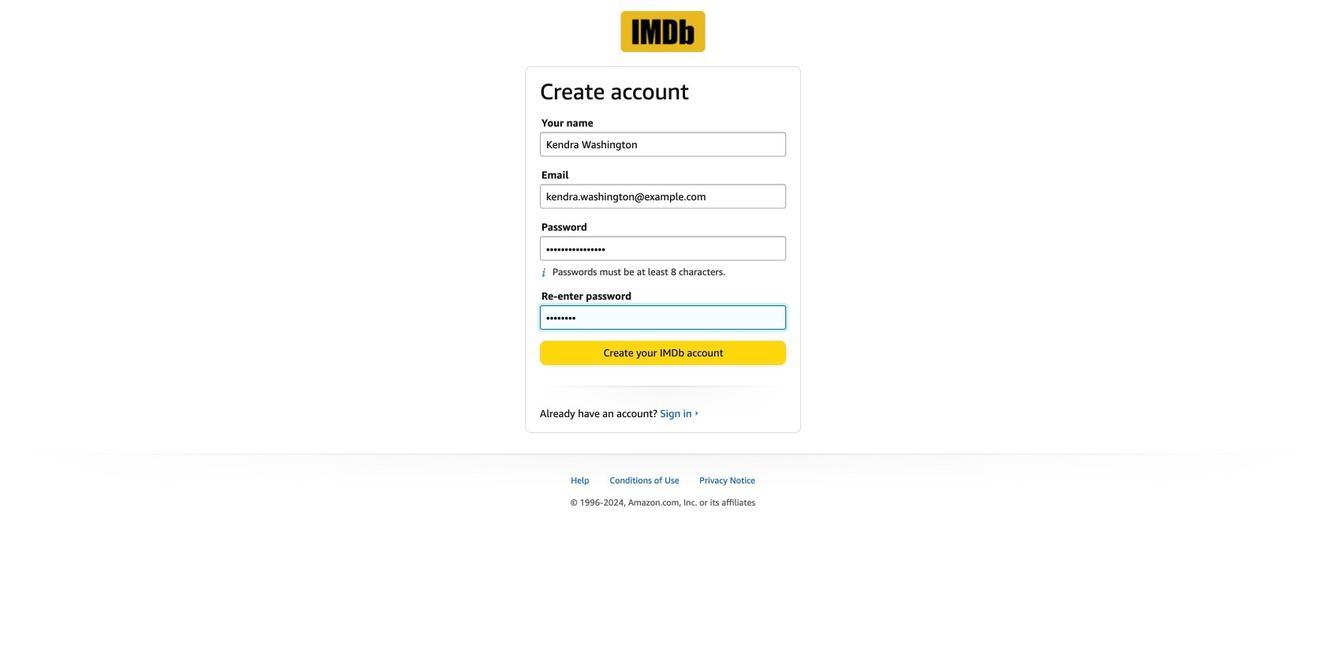Task type: locate. For each thing, give the bounding box(es) containing it.
None email field
[[540, 184, 786, 209]]

None password field
[[540, 305, 786, 330]]

None submit
[[541, 342, 785, 364]]

at least 8 characters password field
[[540, 236, 786, 261]]

alert image
[[541, 267, 553, 278]]



Task type: vqa. For each thing, say whether or not it's contained in the screenshot.
the / inside 0 / 100 ( 0% )
no



Task type: describe. For each thing, give the bounding box(es) containing it.
First and last name text field
[[540, 132, 786, 157]]

imdb.com logo image
[[621, 11, 705, 52]]



